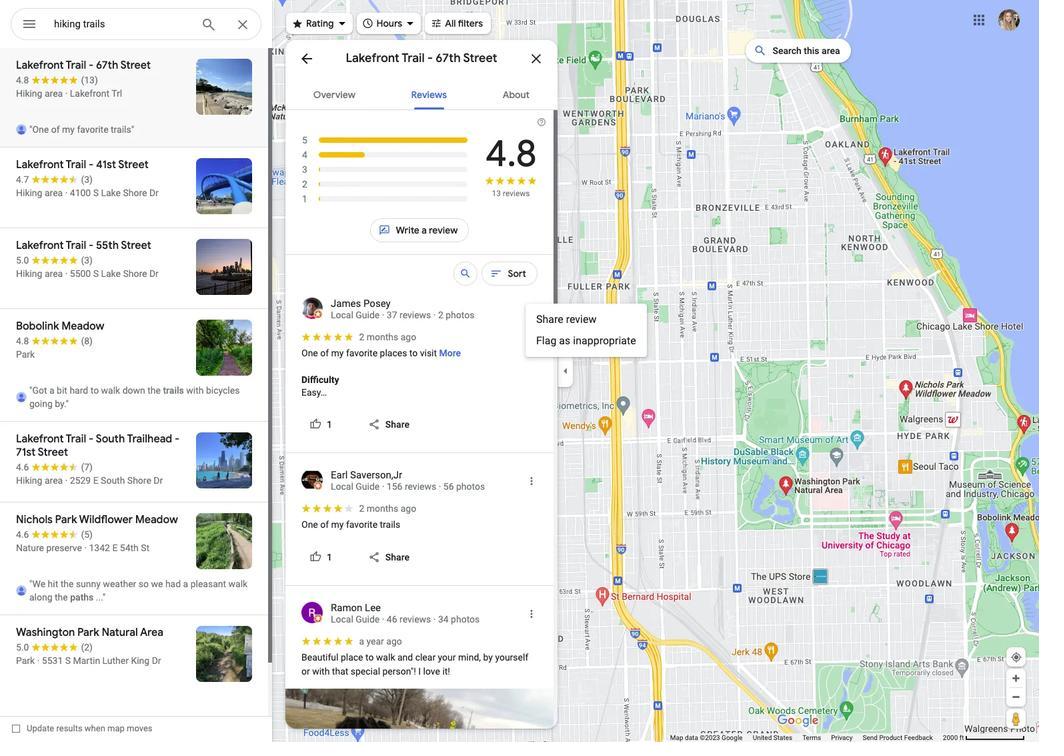 Task type: locate. For each thing, give the bounding box(es) containing it.
1 vertical spatial one
[[302, 519, 318, 530]]

visit
[[420, 348, 437, 358]]

my
[[331, 348, 344, 358], [331, 519, 344, 530]]

my for one of my favorite trails
[[331, 519, 344, 530]]

this
[[805, 45, 820, 56]]

local right photo of ramon lee
[[331, 614, 354, 625]]

1 horizontal spatial a
[[422, 224, 427, 236]]

of
[[321, 348, 329, 358], [321, 519, 329, 530]]

2 vertical spatial guide
[[356, 614, 380, 625]]

review
[[429, 224, 458, 236], [566, 313, 597, 326]]

guide inside ramon lee local guide · 46 reviews · 34 photos
[[356, 614, 380, 625]]

reviews inside earl saverson,jr local guide · 156 reviews · 56 photos
[[405, 481, 437, 492]]

share down trails
[[386, 552, 410, 563]]

local inside earl saverson,jr local guide · 156 reviews · 56 photos
[[331, 481, 354, 492]]

2 one from the top
[[302, 519, 318, 530]]

photos inside ramon lee local guide · 46 reviews · 34 photos
[[451, 614, 480, 625]]

2 my from the top
[[331, 519, 344, 530]]

1 vertical spatial favorite
[[346, 519, 378, 530]]

1 down one of my favorite trails
[[327, 552, 332, 563]]

of up difficulty
[[321, 348, 329, 358]]

favorite for trails
[[346, 519, 378, 530]]

·
[[382, 310, 385, 320], [434, 310, 436, 320], [382, 481, 385, 492], [439, 481, 441, 492], [382, 614, 385, 625], [434, 614, 436, 625]]

easy…
[[302, 387, 327, 398]]

reviews right 37
[[400, 310, 431, 320]]

2 favorite from the top
[[346, 519, 378, 530]]

1 vertical spatial share button
[[360, 545, 420, 569]]

0 horizontal spatial a
[[359, 636, 365, 647]]

months up one of my favorite places to visit more
[[367, 332, 399, 342]]

to
[[410, 348, 418, 358], [366, 652, 374, 663]]

tab list containing overview
[[286, 77, 558, 109]]

0 vertical spatial of
[[321, 348, 329, 358]]

privacy button
[[832, 734, 853, 742]]

1 of from the top
[[321, 348, 329, 358]]

to up special
[[366, 652, 374, 663]]

2 months ago
[[359, 332, 417, 342], [359, 503, 417, 514]]

months for saverson,jr
[[367, 503, 399, 514]]

1 button
[[302, 413, 355, 437], [302, 545, 355, 569]]


[[379, 223, 391, 238]]

0 vertical spatial review
[[429, 224, 458, 236]]

update
[[27, 724, 54, 734]]

photos for ramon lee
[[451, 614, 480, 625]]

james
[[331, 298, 361, 310]]

trail
[[402, 51, 425, 66]]

2 vertical spatial local
[[331, 614, 354, 625]]

1 5 stars image from the top
[[302, 332, 355, 342]]

0 vertical spatial 2 months ago
[[359, 332, 417, 342]]

one up difficulty
[[302, 348, 318, 358]]

1 vertical spatial a
[[359, 636, 365, 647]]

1 vertical spatial 2 months ago
[[359, 503, 417, 514]]

1 one from the top
[[302, 348, 318, 358]]

2 months ago up trails
[[359, 503, 417, 514]]

2 up one of my favorite places to visit more
[[359, 332, 365, 342]]

2 months ago up places
[[359, 332, 417, 342]]

1 down easy…
[[327, 419, 332, 430]]

reviews inside ramon lee local guide · 46 reviews · 34 photos
[[400, 614, 431, 625]]

1 vertical spatial to
[[366, 652, 374, 663]]

4 stars image
[[302, 504, 355, 513]]


[[362, 16, 374, 30]]

guide for saverson,jr
[[356, 481, 380, 492]]

footer
[[671, 734, 944, 742]]

terms
[[803, 734, 822, 742]]

review up the flag as inappropriate
[[566, 313, 597, 326]]

photos inside earl saverson,jr local guide · 156 reviews · 56 photos
[[457, 481, 485, 492]]

share up flag
[[537, 313, 564, 326]]

5 stars image up beautiful
[[302, 637, 355, 646]]

1 share button from the top
[[360, 413, 420, 437]]

 all filters
[[431, 16, 483, 30]]

1 button down one of my favorite trails
[[302, 545, 355, 569]]

my up difficulty
[[331, 348, 344, 358]]

favorite left trails
[[346, 519, 378, 530]]

street
[[464, 51, 498, 66]]

overview
[[314, 89, 356, 101]]

0 vertical spatial to
[[410, 348, 418, 358]]

©2023
[[700, 734, 721, 742]]

local for ramon
[[331, 614, 354, 625]]

0 vertical spatial share button
[[360, 413, 420, 437]]

difficulty easy…
[[302, 374, 339, 398]]

1 button for second share 'button' from the top of the lakefront trail - 67th street main content
[[302, 545, 355, 569]]

1 2 months ago from the top
[[359, 332, 417, 342]]

show your location image
[[1011, 651, 1023, 663]]

favorite for places
[[346, 348, 378, 358]]

flag
[[537, 334, 557, 347]]

a right write
[[422, 224, 427, 236]]

local inside ramon lee local guide · 46 reviews · 34 photos
[[331, 614, 354, 625]]

guide left 156
[[356, 481, 380, 492]]

ramon
[[331, 602, 363, 614]]

ago up walk
[[387, 636, 402, 647]]

 search field
[[11, 8, 262, 43]]

year
[[367, 636, 384, 647]]

0 horizontal spatial review
[[429, 224, 458, 236]]

photos up more
[[446, 310, 475, 320]]

0 vertical spatial 5 stars image
[[302, 332, 355, 342]]

2 local from the top
[[331, 481, 354, 492]]

local right the photo of james posey
[[331, 310, 354, 320]]

1 months from the top
[[367, 332, 399, 342]]

4
[[302, 150, 308, 160]]

ago
[[401, 332, 417, 342], [401, 503, 417, 514], [387, 636, 402, 647]]

earl
[[331, 469, 348, 481]]

share up saverson,jr
[[386, 419, 410, 430]]

local
[[331, 310, 354, 320], [331, 481, 354, 492], [331, 614, 354, 625]]

when
[[85, 724, 105, 734]]

a left year
[[359, 636, 365, 647]]

a inside  write a review
[[422, 224, 427, 236]]

1 favorite from the top
[[346, 348, 378, 358]]

photo of ramon lee image
[[302, 602, 323, 623]]

2 1 button from the top
[[302, 545, 355, 569]]

data
[[686, 734, 699, 742]]

reviews
[[503, 189, 530, 198], [400, 310, 431, 320], [405, 481, 437, 492], [400, 614, 431, 625]]

1 horizontal spatial review
[[566, 313, 597, 326]]

1 vertical spatial ago
[[401, 503, 417, 514]]

about
[[503, 89, 530, 101]]

special
[[351, 666, 380, 677]]

of down 4 stars "image"
[[321, 519, 329, 530]]

1 vertical spatial local
[[331, 481, 354, 492]]

5 stars, 10 reviews image
[[302, 133, 469, 148]]

2 vertical spatial share
[[386, 552, 410, 563]]


[[431, 16, 443, 30]]

1 vertical spatial guide
[[356, 481, 380, 492]]

search
[[773, 45, 802, 56]]

2 months from the top
[[367, 503, 399, 514]]

0 vertical spatial my
[[331, 348, 344, 358]]

earl saverson,jr local guide · 156 reviews · 56 photos
[[331, 469, 485, 492]]

guide up year
[[356, 614, 380, 625]]

0 vertical spatial one
[[302, 348, 318, 358]]

menu inside google maps element
[[526, 304, 647, 357]]

favorite left places
[[346, 348, 378, 358]]

photos right 56
[[457, 481, 485, 492]]

0 vertical spatial local
[[331, 310, 354, 320]]

tab list
[[286, 77, 558, 109]]

0 vertical spatial a
[[422, 224, 427, 236]]

0 vertical spatial 1 button
[[302, 413, 355, 437]]

map data ©2023 google
[[671, 734, 743, 742]]

results for hiking trails feed
[[0, 48, 272, 742]]

· left 46
[[382, 614, 385, 625]]

menu
[[526, 304, 647, 357]]

5 stars image for james posey
[[302, 332, 355, 342]]

photos right "34"
[[451, 614, 480, 625]]

0 vertical spatial ago
[[401, 332, 417, 342]]

1 vertical spatial photos
[[457, 481, 485, 492]]

2 vertical spatial 1
[[327, 552, 332, 563]]

2 vertical spatial photos
[[451, 614, 480, 625]]

none field inside hiking trails field
[[54, 16, 190, 32]]

0 vertical spatial photos
[[446, 310, 475, 320]]

· left 56
[[439, 481, 441, 492]]

actions for earl saverson,jr's review image
[[526, 475, 538, 487]]

1 local from the top
[[331, 310, 354, 320]]

1 down 3
[[302, 194, 308, 204]]

2 2 months ago from the top
[[359, 503, 417, 514]]

send
[[863, 734, 878, 742]]

feedback
[[905, 734, 934, 742]]

ramon lee local guide · 46 reviews · 34 photos
[[331, 602, 480, 625]]

2 guide from the top
[[356, 481, 380, 492]]

share button up saverson,jr
[[360, 413, 420, 437]]

search this area button
[[747, 39, 851, 63]]

2 up more
[[438, 310, 444, 320]]

0 vertical spatial 1
[[302, 194, 308, 204]]

show street view coverage image
[[1007, 709, 1027, 729]]

1 vertical spatial share
[[386, 419, 410, 430]]

to inside beautiful place to walk and clear your mind, by yourself or with that special person"! i love it!
[[366, 652, 374, 663]]

0 horizontal spatial to
[[366, 652, 374, 663]]

photos for earl saverson,jr
[[457, 481, 485, 492]]

2 stars, 0 reviews image
[[302, 177, 469, 192]]

review right write
[[429, 224, 458, 236]]

share button down trails
[[360, 545, 420, 569]]

photo of james posey image
[[302, 298, 323, 319]]

1 stars, 0 reviews image
[[302, 192, 469, 206]]

share review
[[537, 313, 597, 326]]

46
[[387, 614, 398, 625]]

· up visit
[[434, 310, 436, 320]]

1 button down easy…
[[302, 413, 355, 437]]

· left "34"
[[434, 614, 436, 625]]

1 horizontal spatial to
[[410, 348, 418, 358]]

my down 4 stars "image"
[[331, 519, 344, 530]]

1 1 button from the top
[[302, 413, 355, 437]]

2 down 3
[[302, 179, 308, 190]]

1 guide from the top
[[356, 310, 380, 320]]

1 vertical spatial months
[[367, 503, 399, 514]]

collapse side panel image
[[559, 364, 573, 378]]

clear
[[416, 652, 436, 663]]

None field
[[54, 16, 190, 32]]

guide
[[356, 310, 380, 320], [356, 481, 380, 492], [356, 614, 380, 625]]

reviews inside james posey local guide · 37 reviews · 2 photos
[[400, 310, 431, 320]]

united states
[[753, 734, 793, 742]]

ago down 156
[[401, 503, 417, 514]]

 button
[[11, 8, 48, 43]]

2 inside james posey local guide · 37 reviews · 2 photos
[[438, 310, 444, 320]]

ago up places
[[401, 332, 417, 342]]

1 vertical spatial my
[[331, 519, 344, 530]]

favorite
[[346, 348, 378, 358], [346, 519, 378, 530]]

share button
[[360, 413, 420, 437], [360, 545, 420, 569]]

to left visit
[[410, 348, 418, 358]]

5 stars image down the photo of james posey
[[302, 332, 355, 342]]

Update results when map moves checkbox
[[12, 720, 153, 737]]

guide inside earl saverson,jr local guide · 156 reviews · 56 photos
[[356, 481, 380, 492]]

2
[[302, 179, 308, 190], [438, 310, 444, 320], [359, 332, 365, 342], [359, 503, 365, 514]]

0 vertical spatial guide
[[356, 310, 380, 320]]

local inside james posey local guide · 37 reviews · 2 photos
[[331, 310, 354, 320]]

more
[[440, 348, 461, 358]]

search reviews image
[[460, 268, 472, 280]]

2 share button from the top
[[360, 545, 420, 569]]

2 vertical spatial ago
[[387, 636, 402, 647]]

1 vertical spatial review
[[566, 313, 597, 326]]

reviews right 46
[[400, 614, 431, 625]]

reviews right 156
[[405, 481, 437, 492]]

1 vertical spatial 1 button
[[302, 545, 355, 569]]

1 vertical spatial 5 stars image
[[302, 637, 355, 646]]

saverson,jr
[[350, 469, 403, 481]]

2000
[[944, 734, 959, 742]]

footer containing map data ©2023 google
[[671, 734, 944, 742]]

 hours
[[362, 16, 403, 30]]

0 vertical spatial months
[[367, 332, 399, 342]]

months up trails
[[367, 503, 399, 514]]

lakefront
[[346, 51, 400, 66]]

3 local from the top
[[331, 614, 354, 625]]

local for earl
[[331, 481, 354, 492]]

1 vertical spatial of
[[321, 519, 329, 530]]

5 stars image
[[302, 332, 355, 342], [302, 637, 355, 646]]

1 my from the top
[[331, 348, 344, 358]]

1 vertical spatial 1
[[327, 419, 332, 430]]

place
[[341, 652, 363, 663]]

0 vertical spatial favorite
[[346, 348, 378, 358]]

reviews for posey
[[400, 310, 431, 320]]

2 5 stars image from the top
[[302, 637, 355, 646]]

actions for james posey's review image
[[526, 304, 538, 316]]

menu containing share review
[[526, 304, 647, 357]]

photos inside james posey local guide · 37 reviews · 2 photos
[[446, 310, 475, 320]]

2 of from the top
[[321, 519, 329, 530]]

guide inside james posey local guide · 37 reviews · 2 photos
[[356, 310, 380, 320]]

local up 4 stars "image"
[[331, 481, 354, 492]]

sort image
[[491, 268, 503, 280]]

3 guide from the top
[[356, 614, 380, 625]]

2 inside image
[[302, 179, 308, 190]]

months
[[367, 332, 399, 342], [367, 503, 399, 514]]

guide left 37
[[356, 310, 380, 320]]

photo of earl saverson,jr image
[[302, 469, 323, 491]]


[[21, 15, 37, 33]]

2000 ft
[[944, 734, 965, 742]]

one down 4 stars "image"
[[302, 519, 318, 530]]

ago for posey
[[401, 332, 417, 342]]

photos
[[446, 310, 475, 320], [457, 481, 485, 492], [451, 614, 480, 625]]

update results when map moves
[[27, 724, 153, 734]]



Task type: describe. For each thing, give the bounding box(es) containing it.
photos for james posey
[[446, 310, 475, 320]]

one for one of my favorite trails
[[302, 519, 318, 530]]

or
[[302, 666, 310, 677]]


[[292, 16, 304, 30]]

results
[[56, 724, 83, 734]]

one of my favorite places to visit more
[[302, 348, 461, 358]]

ago for lee
[[387, 636, 402, 647]]

one for one of my favorite places to visit more
[[302, 348, 318, 358]]

local for james
[[331, 310, 354, 320]]

guide for posey
[[356, 310, 380, 320]]

67th
[[436, 51, 461, 66]]

of for one of my favorite trails
[[321, 519, 329, 530]]

ago for saverson,jr
[[401, 503, 417, 514]]

zoom out image
[[1012, 692, 1022, 702]]

reviews for lee
[[400, 614, 431, 625]]

footer inside google maps element
[[671, 734, 944, 742]]

reviews button
[[401, 77, 458, 109]]

beautiful place to walk and clear your mind, by yourself or with that special person"! i love it!
[[302, 652, 531, 677]]

with
[[313, 666, 330, 677]]

1 for 1 'button' related to second share 'button' from the top of the lakefront trail - 67th street main content
[[327, 552, 332, 563]]

your
[[438, 652, 456, 663]]

about button
[[492, 77, 541, 109]]

send product feedback
[[863, 734, 934, 742]]

0 vertical spatial share
[[537, 313, 564, 326]]

2 months ago for posey
[[359, 332, 417, 342]]

of for one of my favorite places to visit more
[[321, 348, 329, 358]]

as
[[560, 334, 571, 347]]

it!
[[443, 666, 451, 677]]

hiking trails field
[[11, 8, 262, 41]]

by
[[484, 652, 493, 663]]

 rating
[[292, 16, 334, 30]]

inappropriate
[[574, 334, 637, 347]]

1 button for 2nd share 'button' from the bottom
[[302, 413, 355, 437]]

send product feedback button
[[863, 734, 934, 742]]

reviews
[[412, 89, 447, 101]]

more button
[[440, 337, 461, 370]]

flag as inappropriate
[[537, 334, 637, 347]]

united
[[753, 734, 772, 742]]

united states button
[[753, 734, 793, 742]]

mind,
[[459, 652, 481, 663]]

4.8 stars image
[[485, 176, 538, 188]]

share for second share 'button' from the top of the lakefront trail - 67th street main content
[[386, 552, 410, 563]]

all
[[445, 17, 456, 29]]

1 for 2nd share 'button' from the bottom's 1 'button'
[[327, 419, 332, 430]]

walk
[[376, 652, 395, 663]]

privacy
[[832, 734, 853, 742]]

rating
[[306, 17, 334, 29]]

reviews down '4.8 stars' image
[[503, 189, 530, 198]]

lee
[[365, 602, 381, 614]]

· left 156
[[382, 481, 385, 492]]

google
[[722, 734, 743, 742]]

guide for lee
[[356, 614, 380, 625]]

james posey local guide · 37 reviews · 2 photos
[[331, 298, 475, 320]]

and
[[398, 652, 413, 663]]

product
[[880, 734, 903, 742]]

56
[[444, 481, 454, 492]]

map
[[107, 724, 125, 734]]

difficulty
[[302, 374, 339, 385]]

tab list inside google maps element
[[286, 77, 558, 109]]

posey
[[364, 298, 391, 310]]

write
[[396, 224, 420, 236]]

4.8
[[485, 130, 537, 178]]

beautiful
[[302, 652, 339, 663]]

3
[[302, 164, 308, 175]]

yourself
[[496, 652, 529, 663]]

actions for ramon lee's review image
[[526, 608, 538, 620]]

2 up one of my favorite trails
[[359, 503, 365, 514]]

156
[[387, 481, 403, 492]]

5
[[302, 135, 308, 146]]

area
[[822, 45, 841, 56]]

months for posey
[[367, 332, 399, 342]]

trails
[[380, 519, 401, 530]]

states
[[774, 734, 793, 742]]

lakefront trail - 67th street main content
[[286, 40, 558, 742]]

one of my favorite trails
[[302, 519, 401, 530]]

moves
[[127, 724, 153, 734]]

2 months ago for saverson,jr
[[359, 503, 417, 514]]

3 stars, 0 reviews image
[[302, 162, 469, 177]]

5 stars image for ramon lee
[[302, 637, 355, 646]]

hours
[[377, 17, 403, 29]]

my for one of my favorite places to visit more
[[331, 348, 344, 358]]

review inside  write a review
[[429, 224, 458, 236]]

sort button
[[482, 258, 538, 290]]

reviews for saverson,jr
[[405, 481, 437, 492]]

person"!
[[383, 666, 416, 677]]

1 inside image
[[302, 194, 308, 204]]

overview button
[[303, 77, 366, 109]]

google maps element
[[0, 0, 1040, 742]]

love
[[424, 666, 440, 677]]

terms button
[[803, 734, 822, 742]]

that
[[332, 666, 349, 677]]

map
[[671, 734, 684, 742]]

 write a review
[[379, 223, 458, 238]]

lakefront trail - 67th street
[[346, 51, 498, 66]]

13 reviews
[[492, 189, 530, 198]]

places
[[380, 348, 407, 358]]

share for 2nd share 'button' from the bottom
[[386, 419, 410, 430]]

search this area
[[773, 45, 841, 56]]

google account: michelle dermenjian  
(michelle.dermenjian@adept.ai) image
[[999, 9, 1021, 30]]

zoom in image
[[1012, 673, 1022, 683]]

i
[[419, 666, 421, 677]]

4 stars, 3 reviews image
[[302, 148, 469, 162]]

filters
[[458, 17, 483, 29]]

· left 37
[[382, 310, 385, 320]]

sort
[[508, 268, 527, 280]]



Task type: vqa. For each thing, say whether or not it's contained in the screenshot.
the Sort
yes



